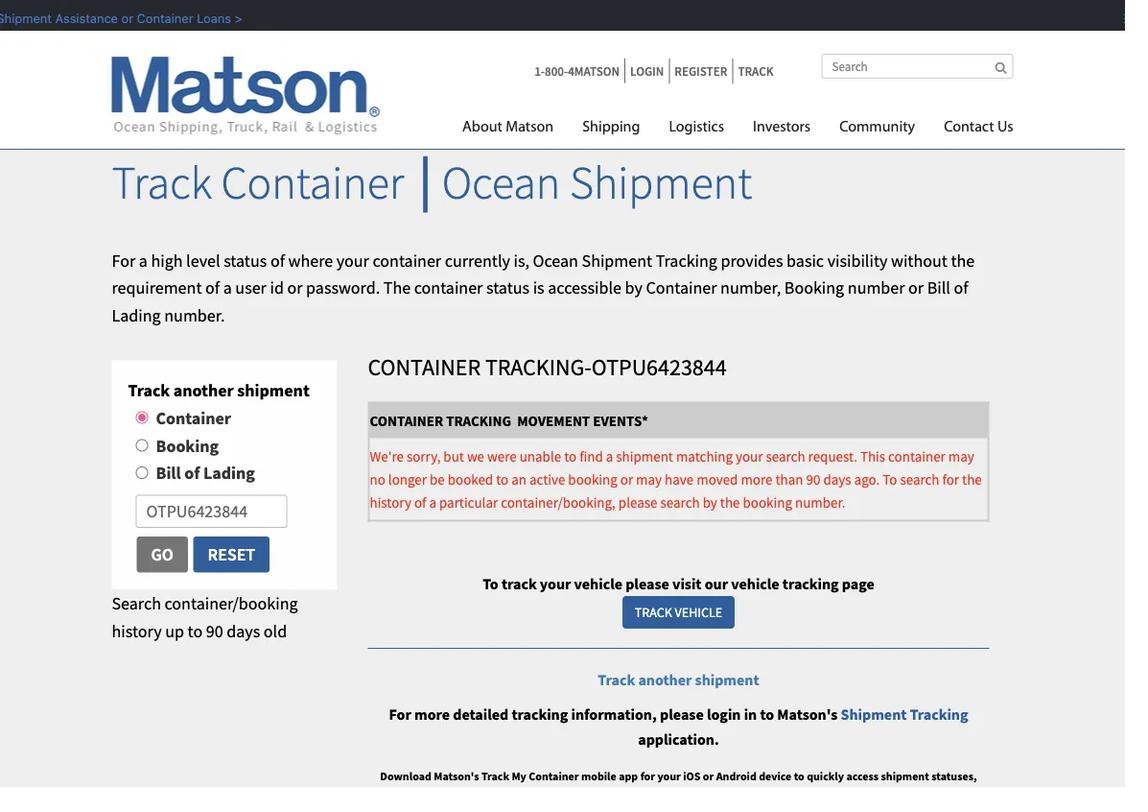 Task type: describe. For each thing, give the bounding box(es) containing it.
Bill of Lading radio
[[136, 467, 148, 479]]

container inside for a high level status of where your container currently is, ocean shipment tracking provides basic visibility without the requirement of a user id or password. the container status is accessible by container number, booking number or bill of lading number.
[[646, 277, 718, 299]]

container/booking,
[[501, 493, 616, 512]]

about
[[463, 120, 503, 135]]

more inside we're sorry, but we were unable to find a shipment matching your search request. this container may no longer be booked to an active booking or may have moved more than 90 days ago. to search for the history of a particular container/booking, please search by the booking number.
[[741, 470, 773, 489]]

the
[[384, 277, 411, 299]]

the inside for a high level status of where your container currently is, ocean shipment tracking provides basic visibility without the requirement of a user id or password. the container status is accessible by container number, booking number or bill of lading number.
[[952, 249, 975, 271]]

1 horizontal spatial booking
[[743, 493, 793, 512]]

matching
[[677, 447, 733, 466]]

login
[[707, 705, 741, 724]]

page
[[843, 574, 875, 593]]

in
[[745, 705, 758, 724]]

tracking inside the for more detailed tracking information, please login in to matson's shipment tracking application.
[[512, 705, 569, 724]]

90 inside we're sorry, but we were unable to find a shipment matching your search request. this container may no longer be booked to an active booking or may have moved more than 90 days ago. to search for the history of a particular container/booking, please search by the booking number.
[[807, 470, 821, 489]]

track
[[502, 574, 537, 593]]

is
[[533, 277, 545, 299]]

track link
[[733, 59, 774, 83]]

0 horizontal spatial track another shipment
[[128, 379, 310, 401]]

bill of lading
[[156, 462, 255, 484]]

1-800-4matson
[[535, 63, 620, 79]]

movement
[[517, 412, 591, 430]]

track container │ocean shipment
[[112, 154, 753, 211]]

container inside download matson's track my container mobile app for your ios or android device to quickly access shipment statuses, vessel schedules and port location information.
[[529, 768, 579, 783]]

particular
[[440, 493, 498, 512]]

2 horizontal spatial search
[[901, 470, 940, 489]]

community
[[840, 120, 916, 135]]

matson
[[506, 120, 554, 135]]

ios
[[684, 768, 701, 783]]

your right track
[[540, 574, 572, 593]]

container inside we're sorry, but we were unable to find a shipment matching your search request. this container may no longer be booked to an active booking or may have moved more than 90 days ago. to search for the history of a particular container/booking, please search by the booking number.
[[889, 447, 946, 466]]

about matson
[[463, 120, 554, 135]]

for for for a high level status of where your container currently is, ocean shipment tracking provides basic visibility without the requirement of a user id or password. the container status is accessible by container number, booking number or bill of lading number.
[[112, 249, 135, 271]]

detailed
[[453, 705, 509, 724]]

login link
[[625, 59, 669, 83]]

a right find
[[606, 447, 614, 466]]

contact
[[945, 120, 995, 135]]

otpu6423844
[[592, 352, 727, 381]]

and
[[645, 787, 665, 787]]

1 vertical spatial container
[[414, 277, 483, 299]]

number,
[[721, 277, 782, 299]]

0 horizontal spatial may
[[637, 470, 662, 489]]

Search search field
[[822, 54, 1014, 79]]

by inside for a high level status of where your container currently is, ocean shipment tracking provides basic visibility without the requirement of a user id or password. the container status is accessible by container number, booking number or bill of lading number.
[[625, 277, 643, 299]]

id
[[270, 277, 284, 299]]

vehicle
[[675, 604, 723, 621]]

of inside we're sorry, but we were unable to find a shipment matching your search request. this container may no longer be booked to an active booking or may have moved more than 90 days ago. to search for the history of a particular container/booking, please search by the booking number.
[[415, 493, 427, 512]]

access
[[847, 768, 879, 783]]

than
[[776, 470, 804, 489]]

quickly
[[807, 768, 845, 783]]

track vehicle link
[[623, 596, 735, 629]]

investors link
[[739, 110, 826, 150]]

requirement
[[112, 277, 202, 299]]

lading inside for a high level status of where your container currently is, ocean shipment tracking provides basic visibility without the requirement of a user id or password. the container status is accessible by container number, booking number or bill of lading number.
[[112, 305, 161, 326]]

old
[[264, 620, 287, 641]]

application.
[[639, 729, 720, 749]]

or right id
[[287, 277, 303, 299]]

password.
[[306, 277, 380, 299]]

of right number
[[955, 277, 969, 299]]

to inside search container/booking history up to 90 days old
[[188, 620, 203, 641]]

to inside the for more detailed tracking information, please login in to matson's shipment tracking application.
[[761, 705, 775, 724]]

shipment inside the for more detailed tracking information, please login in to matson's shipment tracking application.
[[841, 705, 908, 724]]

search
[[112, 592, 161, 614]]

to inside download matson's track my container mobile app for your ios or android device to quickly access shipment statuses, vessel schedules and port location information.
[[794, 768, 805, 783]]

investors
[[754, 120, 811, 135]]

please inside the for more detailed tracking information, please login in to matson's shipment tracking application.
[[660, 705, 704, 724]]

days inside we're sorry, but we were unable to find a shipment matching your search request. this container may no longer be booked to an active booking or may have moved more than 90 days ago. to search for the history of a particular container/booking, please search by the booking number.
[[824, 470, 852, 489]]

visit
[[673, 574, 702, 593]]

1 vertical spatial bill
[[156, 462, 181, 484]]

for more detailed tracking information, please login in to matson's shipment tracking application.
[[389, 705, 969, 749]]

statuses,
[[932, 768, 978, 783]]

0 vertical spatial booking
[[569, 470, 618, 489]]

to left find
[[565, 447, 577, 466]]

1 horizontal spatial lading
[[203, 462, 255, 484]]

mobile
[[582, 768, 617, 783]]

we're
[[370, 447, 404, 466]]

community link
[[826, 110, 930, 150]]

app
[[619, 768, 639, 783]]

search image
[[996, 61, 1007, 74]]

Container radio
[[136, 411, 148, 424]]

location
[[691, 787, 733, 787]]

an
[[512, 470, 527, 489]]

to left the an
[[496, 470, 509, 489]]

1-
[[535, 63, 545, 79]]

ocean
[[533, 249, 579, 271]]

blue matson logo with ocean, shipping, truck, rail and logistics written beneath it. image
[[112, 57, 381, 135]]

information,
[[572, 705, 657, 724]]

track inside download matson's track my container mobile app for your ios or android device to quickly access shipment statuses, vessel schedules and port location information.
[[482, 768, 510, 783]]

moved
[[697, 470, 739, 489]]

1 horizontal spatial search
[[766, 447, 806, 466]]

800-
[[545, 63, 568, 79]]

or inside download matson's track my container mobile app for your ios or android device to quickly access shipment statuses, vessel schedules and port location information.
[[703, 768, 714, 783]]

schedules
[[593, 787, 643, 787]]

user
[[236, 277, 267, 299]]

basic
[[787, 249, 825, 271]]

1 vertical spatial to
[[483, 574, 499, 593]]

shipping
[[583, 120, 641, 135]]

container up sorry,
[[370, 412, 444, 430]]

tracking inside the for more detailed tracking information, please login in to matson's shipment tracking application.
[[911, 705, 969, 724]]

logistics link
[[655, 110, 739, 150]]

tracking inside for a high level status of where your container currently is, ocean shipment tracking provides basic visibility without the requirement of a user id or password. the container status is accessible by container number, booking number or bill of lading number.
[[656, 249, 718, 271]]

to inside we're sorry, but we were unable to find a shipment matching your search request. this container may no longer be booked to an active booking or may have moved more than 90 days ago. to search for the history of a particular container/booking, please search by the booking number.
[[883, 470, 898, 489]]

no
[[370, 470, 386, 489]]

were
[[488, 447, 517, 466]]

device
[[759, 768, 792, 783]]

for for for more detailed tracking information, please login in to matson's shipment tracking application.
[[389, 705, 412, 724]]

search container/booking history up to 90 days old
[[112, 592, 298, 641]]

1-800-4matson link
[[535, 59, 625, 83]]

of down level
[[205, 277, 220, 299]]

your inside for a high level status of where your container currently is, ocean shipment tracking provides basic visibility without the requirement of a user id or password. the container status is accessible by container number, booking number or bill of lading number.
[[337, 249, 369, 271]]

request.
[[809, 447, 858, 466]]

tracking-
[[486, 352, 592, 381]]

level
[[186, 249, 220, 271]]

provides
[[721, 249, 784, 271]]

download matson's track my container mobile app for your ios or android device to quickly access shipment statuses, vessel schedules and port location information.
[[380, 768, 978, 787]]

by inside we're sorry, but we were unable to find a shipment matching your search request. this container may no longer be booked to an active booking or may have moved more than 90 days ago. to search for the history of a particular container/booking, please search by the booking number.
[[703, 493, 718, 512]]

history inside we're sorry, but we were unable to find a shipment matching your search request. this container may no longer be booked to an active booking or may have moved more than 90 days ago. to search for the history of a particular container/booking, please search by the booking number.
[[370, 493, 412, 512]]

shipment inside download matson's track my container mobile app for your ios or android device to quickly access shipment statuses, vessel schedules and port location information.
[[882, 768, 930, 783]]



Task type: vqa. For each thing, say whether or not it's contained in the screenshot.
middle search
yes



Task type: locate. For each thing, give the bounding box(es) containing it.
0 vertical spatial container
[[373, 249, 442, 271]]

0 horizontal spatial to
[[483, 574, 499, 593]]

your inside download matson's track my container mobile app for your ios or android device to quickly access shipment statuses, vessel schedules and port location information.
[[658, 768, 681, 783]]

container tracking  movement events*
[[370, 412, 649, 430]]

matson's right in
[[778, 705, 838, 724]]

shipment tracking link
[[841, 705, 969, 724]]

1 vertical spatial for
[[389, 705, 412, 724]]

this
[[861, 447, 886, 466]]

1 horizontal spatial for
[[389, 705, 412, 724]]

us
[[998, 120, 1014, 135]]

None search field
[[822, 54, 1014, 79]]

please right the container/booking,
[[619, 493, 658, 512]]

about matson link
[[463, 110, 568, 150]]

container right container radio
[[156, 407, 231, 429]]

your up password.
[[337, 249, 369, 271]]

vehicle right our
[[732, 574, 780, 593]]

0 vertical spatial number.
[[164, 305, 225, 326]]

1 vertical spatial lading
[[203, 462, 255, 484]]

shipping link
[[568, 110, 655, 150]]

0 horizontal spatial for
[[641, 768, 656, 783]]

0 vertical spatial tracking
[[783, 574, 840, 593]]

top menu navigation
[[463, 110, 1014, 150]]

container up where
[[221, 154, 404, 211]]

tracking right detailed
[[512, 705, 569, 724]]

may right this
[[949, 447, 975, 466]]

by
[[625, 277, 643, 299], [703, 493, 718, 512]]

by right accessible
[[625, 277, 643, 299]]

0 horizontal spatial lading
[[112, 305, 161, 326]]

2 vertical spatial shipment
[[841, 705, 908, 724]]

to right device
[[794, 768, 805, 783]]

of up enter container # 'text box'
[[185, 462, 200, 484]]

0 vertical spatial days
[[824, 470, 852, 489]]

please
[[619, 493, 658, 512], [626, 574, 670, 593], [660, 705, 704, 724]]

search right ago.
[[901, 470, 940, 489]]

booking down 'basic'
[[785, 277, 845, 299]]

1 horizontal spatial history
[[370, 493, 412, 512]]

unable
[[520, 447, 562, 466]]

accessible
[[548, 277, 622, 299]]

1 horizontal spatial tracking
[[783, 574, 840, 593]]

container left number,
[[646, 277, 718, 299]]

1 horizontal spatial matson's
[[778, 705, 838, 724]]

for up download
[[389, 705, 412, 724]]

track
[[739, 63, 774, 79], [112, 154, 212, 211], [128, 379, 170, 401], [635, 604, 673, 621], [598, 671, 636, 690], [482, 768, 510, 783]]

may left have
[[637, 470, 662, 489]]

by down moved
[[703, 493, 718, 512]]

please left visit on the bottom right of the page
[[626, 574, 670, 593]]

be
[[430, 470, 445, 489]]

matson's inside the for more detailed tracking information, please login in to matson's shipment tracking application.
[[778, 705, 838, 724]]

we
[[467, 447, 485, 466]]

tracking left page
[[783, 574, 840, 593]]

search down have
[[661, 493, 700, 512]]

port
[[667, 787, 689, 787]]

booking
[[785, 277, 845, 299], [156, 435, 219, 456]]

tracking
[[783, 574, 840, 593], [512, 705, 569, 724]]

where
[[288, 249, 333, 271]]

a left 'user'
[[223, 277, 232, 299]]

0 vertical spatial the
[[952, 249, 975, 271]]

android
[[717, 768, 757, 783]]

0 horizontal spatial for
[[112, 249, 135, 271]]

bill
[[928, 277, 951, 299], [156, 462, 181, 484]]

│ocean
[[414, 154, 561, 211]]

have
[[665, 470, 694, 489]]

longer
[[389, 470, 427, 489]]

0 vertical spatial bill
[[928, 277, 951, 299]]

high
[[151, 249, 183, 271]]

1 vertical spatial for
[[641, 768, 656, 783]]

0 horizontal spatial days
[[227, 620, 260, 641]]

0 horizontal spatial more
[[415, 705, 450, 724]]

0 vertical spatial by
[[625, 277, 643, 299]]

tracking left provides
[[656, 249, 718, 271]]

please inside we're sorry, but we were unable to find a shipment matching your search request. this container may no longer be booked to an active booking or may have moved more than 90 days ago. to search for the history of a particular container/booking, please search by the booking number.
[[619, 493, 658, 512]]

1 vertical spatial may
[[637, 470, 662, 489]]

days down request.
[[824, 470, 852, 489]]

1 vertical spatial booking
[[743, 493, 793, 512]]

status
[[224, 249, 267, 271], [487, 277, 530, 299]]

track vehicle
[[635, 604, 723, 621]]

90 right than
[[807, 470, 821, 489]]

matson's inside download matson's track my container mobile app for your ios or android device to quickly access shipment statuses, vessel schedules and port location information.
[[434, 768, 479, 783]]

to right ago.
[[883, 470, 898, 489]]

without
[[892, 249, 948, 271]]

0 vertical spatial for
[[943, 470, 960, 489]]

to
[[565, 447, 577, 466], [496, 470, 509, 489], [188, 620, 203, 641], [761, 705, 775, 724], [794, 768, 805, 783]]

1 horizontal spatial bill
[[928, 277, 951, 299]]

0 horizontal spatial history
[[112, 620, 162, 641]]

for up requirement
[[112, 249, 135, 271]]

container down currently
[[414, 277, 483, 299]]

1 vertical spatial days
[[227, 620, 260, 641]]

lading down requirement
[[112, 305, 161, 326]]

0 horizontal spatial number.
[[164, 305, 225, 326]]

number
[[848, 277, 906, 299]]

another up the for more detailed tracking information, please login in to matson's shipment tracking application.
[[639, 671, 692, 690]]

2 vehicle from the left
[[732, 574, 780, 593]]

0 horizontal spatial tracking
[[656, 249, 718, 271]]

to
[[883, 470, 898, 489], [483, 574, 499, 593]]

0 vertical spatial matson's
[[778, 705, 838, 724]]

track another shipment up container radio
[[128, 379, 310, 401]]

your up moved
[[736, 447, 764, 466]]

1 vertical spatial more
[[415, 705, 450, 724]]

container/booking
[[165, 592, 298, 614]]

track another shipment link
[[598, 671, 760, 690]]

events*
[[593, 412, 649, 430]]

another
[[174, 379, 234, 401], [639, 671, 692, 690]]

track up container radio
[[128, 379, 170, 401]]

track up high
[[112, 154, 212, 211]]

booking
[[569, 470, 618, 489], [743, 493, 793, 512]]

4matson
[[568, 63, 620, 79]]

bill right bill of lading radio
[[156, 462, 181, 484]]

register
[[675, 63, 728, 79]]

0 vertical spatial history
[[370, 493, 412, 512]]

or up location
[[703, 768, 714, 783]]

1 horizontal spatial status
[[487, 277, 530, 299]]

0 horizontal spatial booking
[[156, 435, 219, 456]]

track up information,
[[598, 671, 636, 690]]

a down the 'be'
[[429, 493, 437, 512]]

history inside search container/booking history up to 90 days old
[[112, 620, 162, 641]]

2 vertical spatial please
[[660, 705, 704, 724]]

your
[[337, 249, 369, 271], [736, 447, 764, 466], [540, 574, 572, 593], [658, 768, 681, 783]]

2 vertical spatial container
[[889, 447, 946, 466]]

tracking up statuses,
[[911, 705, 969, 724]]

booking inside for a high level status of where your container currently is, ocean shipment tracking provides basic visibility without the requirement of a user id or password. the container status is accessible by container number, booking number or bill of lading number.
[[785, 277, 845, 299]]

for inside we're sorry, but we were unable to find a shipment matching your search request. this container may no longer be booked to an active booking or may have moved more than 90 days ago. to search for the history of a particular container/booking, please search by the booking number.
[[943, 470, 960, 489]]

to right in
[[761, 705, 775, 724]]

1 horizontal spatial more
[[741, 470, 773, 489]]

1 horizontal spatial vehicle
[[732, 574, 780, 593]]

0 vertical spatial tracking
[[656, 249, 718, 271]]

lading up enter container # 'text box'
[[203, 462, 255, 484]]

0 horizontal spatial tracking
[[512, 705, 569, 724]]

more left detailed
[[415, 705, 450, 724]]

search up than
[[766, 447, 806, 466]]

0 horizontal spatial search
[[661, 493, 700, 512]]

active
[[530, 470, 566, 489]]

of
[[271, 249, 285, 271], [205, 277, 220, 299], [955, 277, 969, 299], [185, 462, 200, 484], [415, 493, 427, 512]]

currently
[[445, 249, 511, 271]]

0 vertical spatial lading
[[112, 305, 161, 326]]

to right up
[[188, 620, 203, 641]]

find
[[580, 447, 604, 466]]

90 down container/booking
[[206, 620, 223, 641]]

up
[[165, 620, 184, 641]]

1 vertical spatial status
[[487, 277, 530, 299]]

number. down requirement
[[164, 305, 225, 326]]

number. down than
[[796, 493, 846, 512]]

1 vertical spatial please
[[626, 574, 670, 593]]

number. inside for a high level status of where your container currently is, ocean shipment tracking provides basic visibility without the requirement of a user id or password. the container status is accessible by container number, booking number or bill of lading number.
[[164, 305, 225, 326]]

contact us
[[945, 120, 1014, 135]]

1 horizontal spatial for
[[943, 470, 960, 489]]

1 vertical spatial another
[[639, 671, 692, 690]]

2 vertical spatial search
[[661, 493, 700, 512]]

0 horizontal spatial vehicle
[[575, 574, 623, 593]]

None button
[[136, 536, 189, 573], [192, 536, 271, 573], [136, 536, 189, 573], [192, 536, 271, 573]]

1 vertical spatial by
[[703, 493, 718, 512]]

history down "no"
[[370, 493, 412, 512]]

we're sorry, but we were unable to find a shipment matching your search request. this container may no longer be booked to an active booking or may have moved more than 90 days ago. to search for the history of a particular container/booking, please search by the booking number.
[[370, 447, 983, 512]]

sorry,
[[407, 447, 441, 466]]

0 horizontal spatial status
[[224, 249, 267, 271]]

to left track
[[483, 574, 499, 593]]

bill down the without
[[928, 277, 951, 299]]

container tracking-otpu6423844
[[368, 352, 727, 381]]

0 horizontal spatial another
[[174, 379, 234, 401]]

history down the search
[[112, 620, 162, 641]]

logistics
[[669, 120, 725, 135]]

status up 'user'
[[224, 249, 267, 271]]

0 horizontal spatial matson's
[[434, 768, 479, 783]]

status down is,
[[487, 277, 530, 299]]

search
[[766, 447, 806, 466], [901, 470, 940, 489], [661, 493, 700, 512]]

1 vehicle from the left
[[575, 574, 623, 593]]

1 vertical spatial number.
[[796, 493, 846, 512]]

1 horizontal spatial booking
[[785, 277, 845, 299]]

bill inside for a high level status of where your container currently is, ocean shipment tracking provides basic visibility without the requirement of a user id or password. the container status is accessible by container number, booking number or bill of lading number.
[[928, 277, 951, 299]]

track right register
[[739, 63, 774, 79]]

1 vertical spatial track another shipment
[[598, 671, 760, 690]]

1 horizontal spatial by
[[703, 493, 718, 512]]

or inside we're sorry, but we were unable to find a shipment matching your search request. this container may no longer be booked to an active booking or may have moved more than 90 days ago. to search for the history of a particular container/booking, please search by the booking number.
[[621, 470, 634, 489]]

matson's
[[778, 705, 838, 724], [434, 768, 479, 783]]

shipment
[[237, 379, 310, 401], [617, 447, 674, 466], [695, 671, 760, 690], [882, 768, 930, 783]]

1 horizontal spatial may
[[949, 447, 975, 466]]

but
[[444, 447, 464, 466]]

your inside we're sorry, but we were unable to find a shipment matching your search request. this container may no longer be booked to an active booking or may have moved more than 90 days ago. to search for the history of a particular container/booking, please search by the booking number.
[[736, 447, 764, 466]]

for inside download matson's track my container mobile app for your ios or android device to quickly access shipment statuses, vessel schedules and port location information.
[[641, 768, 656, 783]]

days down container/booking
[[227, 620, 260, 641]]

1 vertical spatial history
[[112, 620, 162, 641]]

1 horizontal spatial number.
[[796, 493, 846, 512]]

shipment inside we're sorry, but we were unable to find a shipment matching your search request. this container may no longer be booked to an active booking or may have moved more than 90 days ago. to search for the history of a particular container/booking, please search by the booking number.
[[617, 447, 674, 466]]

another up bill of lading
[[174, 379, 234, 401]]

contact us link
[[930, 110, 1014, 150]]

1 vertical spatial booking
[[156, 435, 219, 456]]

0 vertical spatial another
[[174, 379, 234, 401]]

track left my
[[482, 768, 510, 783]]

register link
[[669, 59, 733, 83]]

booking down find
[[569, 470, 618, 489]]

1 vertical spatial tracking
[[512, 705, 569, 724]]

more left than
[[741, 470, 773, 489]]

or down the without
[[909, 277, 924, 299]]

1 horizontal spatial track another shipment
[[598, 671, 760, 690]]

to track your vehicle please visit our vehicle tracking page
[[483, 574, 875, 593]]

1 horizontal spatial 90
[[807, 470, 821, 489]]

0 vertical spatial may
[[949, 447, 975, 466]]

0 vertical spatial for
[[112, 249, 135, 271]]

for up and
[[641, 768, 656, 783]]

shipment inside for a high level status of where your container currently is, ocean shipment tracking provides basic visibility without the requirement of a user id or password. the container status is accessible by container number, booking number or bill of lading number.
[[582, 249, 653, 271]]

1 horizontal spatial to
[[883, 470, 898, 489]]

1 vertical spatial 90
[[206, 620, 223, 641]]

ago.
[[855, 470, 880, 489]]

1 horizontal spatial days
[[824, 470, 852, 489]]

Booking radio
[[136, 439, 148, 451]]

vehicle right track
[[575, 574, 623, 593]]

0 vertical spatial status
[[224, 249, 267, 271]]

1 vertical spatial tracking
[[911, 705, 969, 724]]

please up the application.
[[660, 705, 704, 724]]

0 vertical spatial 90
[[807, 470, 821, 489]]

0 horizontal spatial by
[[625, 277, 643, 299]]

of down "longer"
[[415, 493, 427, 512]]

0 horizontal spatial booking
[[569, 470, 618, 489]]

for inside the for more detailed tracking information, please login in to matson's shipment tracking application.
[[389, 705, 412, 724]]

a left high
[[139, 249, 148, 271]]

1 vertical spatial the
[[963, 470, 983, 489]]

your up port
[[658, 768, 681, 783]]

0 vertical spatial booking
[[785, 277, 845, 299]]

for
[[943, 470, 960, 489], [641, 768, 656, 783]]

0 horizontal spatial 90
[[206, 620, 223, 641]]

0 vertical spatial track another shipment
[[128, 379, 310, 401]]

container down the
[[368, 352, 481, 381]]

0 vertical spatial more
[[741, 470, 773, 489]]

track down to track your vehicle please visit our vehicle tracking page
[[635, 604, 673, 621]]

0 horizontal spatial bill
[[156, 462, 181, 484]]

90 inside search container/booking history up to 90 days old
[[206, 620, 223, 641]]

is,
[[514, 249, 530, 271]]

login
[[631, 63, 664, 79]]

for inside for a high level status of where your container currently is, ocean shipment tracking provides basic visibility without the requirement of a user id or password. the container status is accessible by container number, booking number or bill of lading number.
[[112, 249, 135, 271]]

history
[[370, 493, 412, 512], [112, 620, 162, 641]]

shipment down logistics link
[[570, 154, 753, 211]]

container up vessel
[[529, 768, 579, 783]]

track another shipment up the for more detailed tracking information, please login in to matson's shipment tracking application.
[[598, 671, 760, 690]]

or left have
[[621, 470, 634, 489]]

0 vertical spatial to
[[883, 470, 898, 489]]

more inside the for more detailed tracking information, please login in to matson's shipment tracking application.
[[415, 705, 450, 724]]

of up id
[[271, 249, 285, 271]]

0 vertical spatial search
[[766, 447, 806, 466]]

shipment up access
[[841, 705, 908, 724]]

0 vertical spatial shipment
[[570, 154, 753, 211]]

number. inside we're sorry, but we were unable to find a shipment matching your search request. this container may no longer be booked to an active booking or may have moved more than 90 days ago. to search for the history of a particular container/booking, please search by the booking number.
[[796, 493, 846, 512]]

container up the
[[373, 249, 442, 271]]

or
[[287, 277, 303, 299], [909, 277, 924, 299], [621, 470, 634, 489], [703, 768, 714, 783]]

1 vertical spatial matson's
[[434, 768, 479, 783]]

vessel
[[559, 787, 590, 787]]

1 vertical spatial search
[[901, 470, 940, 489]]

may
[[949, 447, 975, 466], [637, 470, 662, 489]]

1 horizontal spatial tracking
[[911, 705, 969, 724]]

booking down than
[[743, 493, 793, 512]]

container right this
[[889, 447, 946, 466]]

booking up bill of lading
[[156, 435, 219, 456]]

2 vertical spatial the
[[721, 493, 741, 512]]

Enter Container # text field
[[136, 495, 287, 528]]

shipment up accessible
[[582, 249, 653, 271]]

matson's right download
[[434, 768, 479, 783]]

for a high level status of where your container currently is, ocean shipment tracking provides basic visibility without the requirement of a user id or password. the container status is accessible by container number, booking number or bill of lading number.
[[112, 249, 975, 326]]

1 vertical spatial shipment
[[582, 249, 653, 271]]

1 horizontal spatial another
[[639, 671, 692, 690]]

for right ago.
[[943, 470, 960, 489]]

days inside search container/booking history up to 90 days old
[[227, 620, 260, 641]]

0 vertical spatial please
[[619, 493, 658, 512]]



